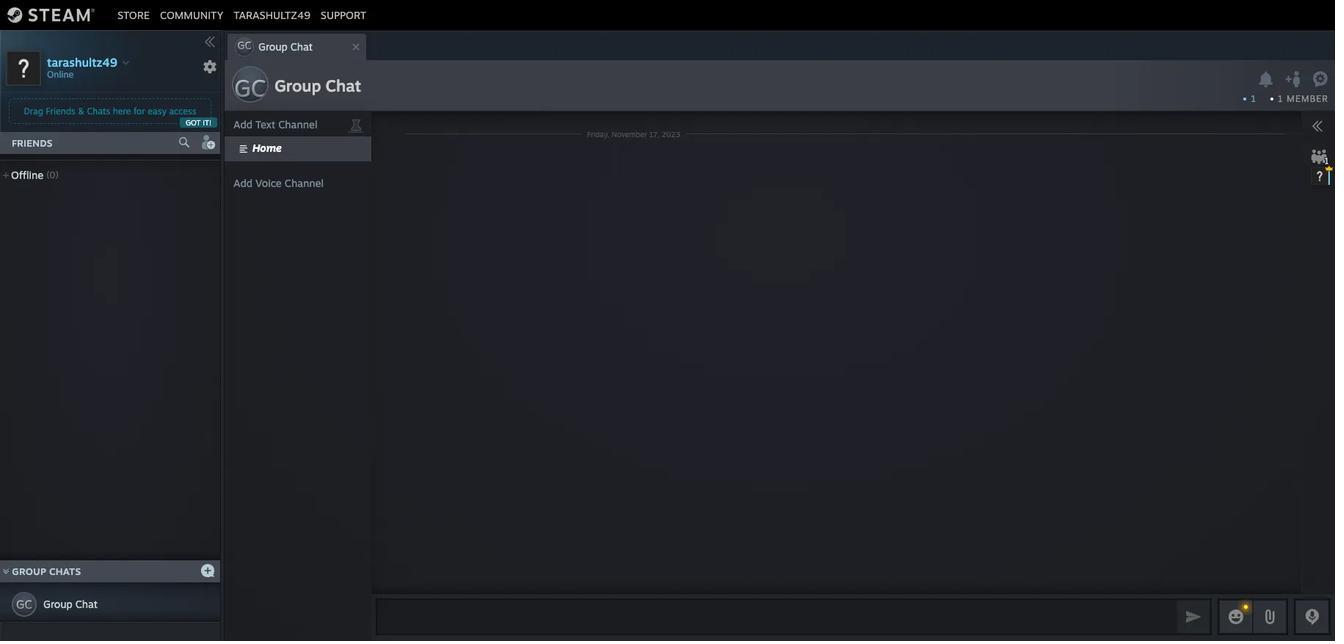 Task type: vqa. For each thing, say whether or not it's contained in the screenshot.
member
yes



Task type: describe. For each thing, give the bounding box(es) containing it.
1 member
[[1279, 93, 1329, 104]]

group inside gc group chat
[[259, 40, 288, 53]]

voice
[[256, 177, 282, 189]]

add for add voice channel
[[234, 177, 253, 189]]

support link
[[316, 8, 372, 21]]

community link
[[155, 8, 229, 21]]

support
[[321, 8, 367, 21]]

drag
[[24, 106, 43, 117]]

1 for 1
[[1252, 93, 1257, 104]]

gc inside gc group chat
[[238, 39, 252, 51]]

send special image
[[1262, 609, 1279, 626]]

add text channel
[[234, 118, 318, 131]]

drag friends & chats here for easy access got it!
[[24, 106, 212, 127]]

(
[[46, 170, 50, 181]]

1 for 1 member
[[1279, 93, 1284, 104]]

manage group chat settings image
[[1313, 71, 1332, 90]]

tarashultz49 link
[[229, 8, 316, 21]]

0 horizontal spatial group chat
[[43, 599, 98, 611]]

close this tab image
[[349, 43, 364, 51]]

channel for add text channel
[[278, 118, 318, 131]]

add a friend image
[[200, 134, 216, 151]]

unpin channel list image
[[347, 115, 366, 134]]

2 vertical spatial chat
[[75, 599, 98, 611]]

manage friends list settings image
[[203, 59, 217, 74]]

1 horizontal spatial tarashultz49
[[234, 8, 311, 21]]

channel for add voice channel
[[285, 177, 324, 189]]

here
[[113, 106, 131, 117]]

online
[[47, 69, 74, 80]]

0
[[50, 170, 55, 181]]

friends inside drag friends & chats here for easy access got it!
[[46, 106, 75, 117]]

1 vertical spatial gc
[[234, 73, 266, 103]]

offline
[[11, 169, 43, 181]]

0 vertical spatial group chat
[[275, 76, 361, 95]]

&
[[78, 106, 84, 117]]



Task type: locate. For each thing, give the bounding box(es) containing it.
1
[[1252, 93, 1257, 104], [1279, 93, 1284, 104]]

tarashultz49 up &
[[47, 55, 117, 69]]

0 horizontal spatial tarashultz49
[[47, 55, 117, 69]]

0 vertical spatial chat
[[291, 40, 313, 53]]

chats
[[87, 106, 110, 117], [49, 566, 81, 578]]

access
[[169, 106, 196, 117]]

channel right voice
[[285, 177, 324, 189]]

search my friends list image
[[178, 136, 191, 149]]

group
[[259, 40, 288, 53], [275, 76, 321, 95], [12, 566, 46, 578], [43, 599, 73, 611]]

manage notification settings image
[[1257, 71, 1276, 88]]

2 add from the top
[[234, 177, 253, 189]]

1 vertical spatial chat
[[326, 76, 361, 95]]

0 horizontal spatial 1
[[1252, 93, 1257, 104]]

1 vertical spatial tarashultz49
[[47, 55, 117, 69]]

text
[[256, 118, 276, 131]]

create a group chat image
[[201, 564, 215, 578]]

group chat
[[275, 76, 361, 95], [43, 599, 98, 611]]

easy
[[148, 106, 167, 117]]

group chat down "group chats" at the left
[[43, 599, 98, 611]]

invite a friend to this group chat image
[[1285, 70, 1304, 89]]

2 vertical spatial gc
[[16, 598, 32, 613]]

community
[[160, 8, 223, 21]]

chats right &
[[87, 106, 110, 117]]

1 left 1 member
[[1252, 93, 1257, 104]]

1 horizontal spatial chats
[[87, 106, 110, 117]]

friday,
[[587, 130, 610, 138]]

create new text channel image
[[234, 116, 248, 131]]

create new voice channel image
[[234, 175, 248, 189]]

friday, november 17, 2023
[[587, 130, 681, 138]]

1 vertical spatial chats
[[49, 566, 81, 578]]

1 vertical spatial add
[[234, 177, 253, 189]]

for
[[134, 106, 145, 117]]

1 vertical spatial friends
[[12, 137, 53, 149]]

add for add text channel
[[234, 118, 253, 131]]

add voice channel
[[234, 177, 324, 189]]

home
[[253, 142, 282, 154]]

offline ( 0 )
[[11, 169, 59, 181]]

friends
[[46, 106, 75, 117], [12, 137, 53, 149]]

17,
[[650, 130, 660, 138]]

1 vertical spatial group chat
[[43, 599, 98, 611]]

tarashultz49 up gc group chat
[[234, 8, 311, 21]]

None text field
[[376, 599, 1174, 636]]

0 horizontal spatial chats
[[49, 566, 81, 578]]

chat down "tarashultz49" link
[[291, 40, 313, 53]]

2 horizontal spatial chat
[[326, 76, 361, 95]]

november
[[612, 130, 648, 138]]

0 vertical spatial add
[[234, 118, 253, 131]]

0 vertical spatial friends
[[46, 106, 75, 117]]

add left the text
[[234, 118, 253, 131]]

gc group chat
[[238, 39, 313, 53]]

2 1 from the left
[[1279, 93, 1284, 104]]

add left voice
[[234, 177, 253, 189]]

1 add from the top
[[234, 118, 253, 131]]

1 horizontal spatial chat
[[291, 40, 313, 53]]

store link
[[112, 8, 155, 21]]

chats inside drag friends & chats here for easy access got it!
[[87, 106, 110, 117]]

friends left &
[[46, 106, 75, 117]]

gc down collapse chats list image on the left of page
[[16, 598, 32, 613]]

0 horizontal spatial chat
[[75, 599, 98, 611]]

gc down "tarashultz49" link
[[238, 39, 252, 51]]

chat down "group chats" at the left
[[75, 599, 98, 611]]

1 horizontal spatial 1
[[1279, 93, 1284, 104]]

channel
[[278, 118, 318, 131], [285, 177, 324, 189]]

0 vertical spatial tarashultz49
[[234, 8, 311, 21]]

)
[[55, 170, 59, 181]]

1 horizontal spatial group chat
[[275, 76, 361, 95]]

chats right collapse chats list image on the left of page
[[49, 566, 81, 578]]

gc
[[238, 39, 252, 51], [234, 73, 266, 103], [16, 598, 32, 613]]

chat
[[291, 40, 313, 53], [326, 76, 361, 95], [75, 599, 98, 611]]

group chat down close this tab icon
[[275, 76, 361, 95]]

friends down drag
[[12, 137, 53, 149]]

member
[[1288, 93, 1329, 104]]

got
[[186, 118, 201, 127]]

channel right the text
[[278, 118, 318, 131]]

0 vertical spatial chats
[[87, 106, 110, 117]]

it!
[[203, 118, 212, 127]]

gc up create new text channel "icon"
[[234, 73, 266, 103]]

group chats
[[12, 566, 81, 578]]

1 1 from the left
[[1252, 93, 1257, 104]]

0 vertical spatial gc
[[238, 39, 252, 51]]

store
[[118, 8, 150, 21]]

chat down close this tab icon
[[326, 76, 361, 95]]

collapse chats list image
[[0, 569, 17, 575]]

add
[[234, 118, 253, 131], [234, 177, 253, 189]]

sorting alphabetically image
[[197, 165, 214, 183]]

expand member list image
[[1312, 120, 1324, 132]]

2023
[[662, 130, 681, 138]]

1 left member
[[1279, 93, 1284, 104]]

0 vertical spatial channel
[[278, 118, 318, 131]]

submit image
[[1185, 608, 1204, 627]]

1 vertical spatial channel
[[285, 177, 324, 189]]

tarashultz49
[[234, 8, 311, 21], [47, 55, 117, 69]]

chat inside gc group chat
[[291, 40, 313, 53]]



